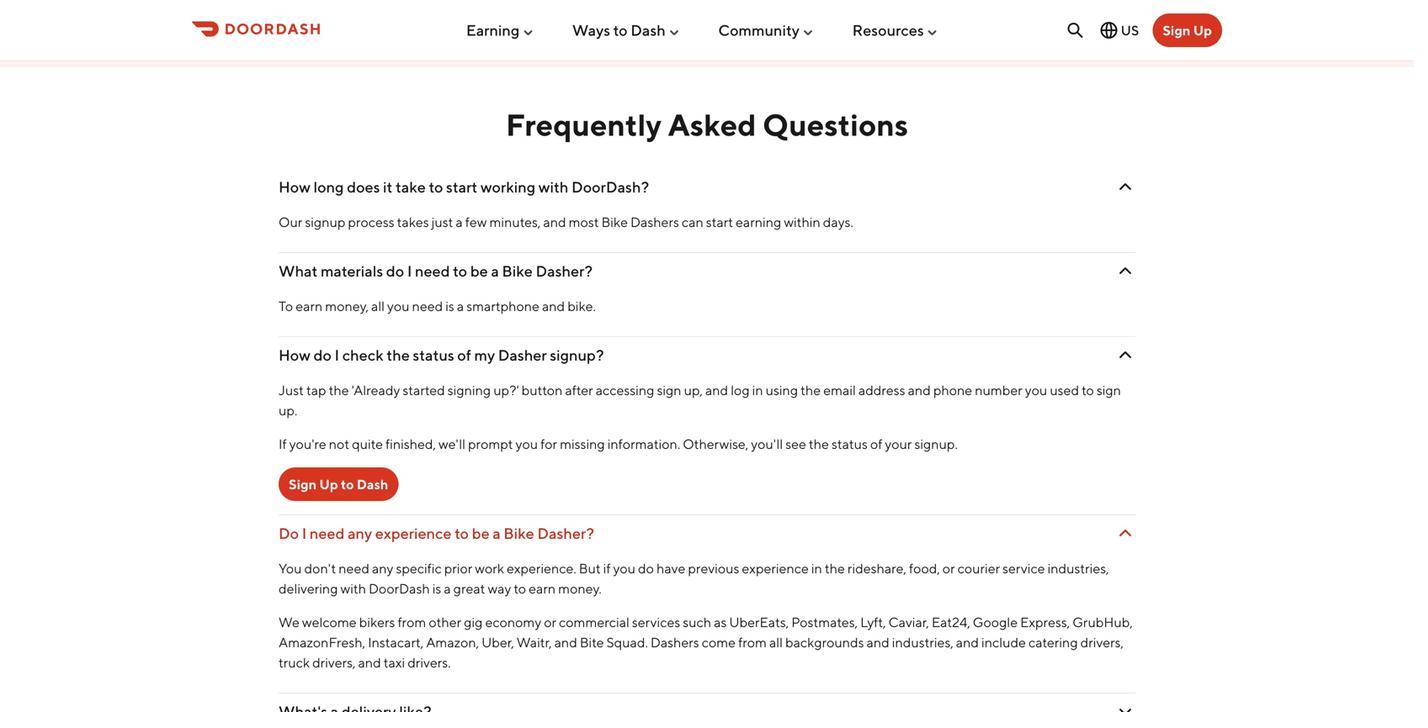 Task type: vqa. For each thing, say whether or not it's contained in the screenshot.
the accessing
yes



Task type: locate. For each thing, give the bounding box(es) containing it.
0 horizontal spatial start
[[446, 178, 477, 196]]

prior
[[444, 561, 472, 577]]

1 horizontal spatial sign
[[1163, 22, 1191, 38]]

0 vertical spatial is
[[445, 299, 454, 315]]

earn inside you don't need any specific prior work experience. but if you do have previous experience in the rideshare, food, or courier service industries, delivering with doordash is a great way to earn money.
[[529, 581, 556, 597]]

how do i check the status of my dasher signup?
[[279, 347, 604, 365]]

i left check
[[335, 347, 339, 365]]

from up the instacart,
[[398, 615, 426, 631]]

drivers, down amazonfresh,
[[312, 655, 356, 671]]

google
[[973, 615, 1018, 631]]

to right way at the left bottom
[[514, 581, 526, 597]]

sign up button
[[1153, 13, 1222, 47]]

dashers left can
[[630, 214, 679, 230]]

amazon,
[[426, 635, 479, 651]]

experience up ubereats,
[[742, 561, 809, 577]]

sign right the used
[[1097, 383, 1121, 399]]

any up 'doordash'
[[372, 561, 393, 577]]

1 vertical spatial in
[[811, 561, 822, 577]]

backgrounds
[[785, 635, 864, 651]]

a up smartphone
[[491, 262, 499, 280]]

2 chevron down image from the top
[[1115, 346, 1136, 366]]

status up started
[[413, 347, 454, 365]]

to right the ways
[[613, 21, 628, 39]]

0 vertical spatial i
[[407, 262, 412, 280]]

up right us
[[1193, 22, 1212, 38]]

2 vertical spatial i
[[302, 525, 307, 543]]

i right do
[[302, 525, 307, 543]]

how left long
[[279, 178, 311, 196]]

a left great
[[444, 581, 451, 597]]

any for specific
[[372, 561, 393, 577]]

frequently asked questions
[[506, 107, 908, 142]]

1 vertical spatial bike
[[502, 262, 533, 280]]

0 horizontal spatial is
[[432, 581, 441, 597]]

1 horizontal spatial start
[[706, 214, 733, 230]]

all
[[371, 299, 385, 315], [769, 635, 783, 651]]

in up the postmates,
[[811, 561, 822, 577]]

0 vertical spatial with
[[539, 178, 569, 196]]

chevron down image for doordash?
[[1115, 177, 1136, 198]]

the inside you don't need any specific prior work experience. but if you do have previous experience in the rideshare, food, or courier service industries, delivering with doordash is a great way to earn money.
[[825, 561, 845, 577]]

0 vertical spatial how
[[279, 178, 311, 196]]

taxi
[[384, 655, 405, 671]]

0 vertical spatial all
[[371, 299, 385, 315]]

1 horizontal spatial industries,
[[1048, 561, 1109, 577]]

1 vertical spatial i
[[335, 347, 339, 365]]

0 vertical spatial up
[[1193, 22, 1212, 38]]

industries, inside we welcome bikers from other gig economy or commercial services such as ubereats, postmates, lyft, caviar, eat24, google express, grubhub, amazonfresh, instacart, amazon, uber, waitr, and bite squad. dashers come from all backgrounds and industries, and include catering drivers, truck drivers, and taxi drivers.
[[892, 635, 954, 651]]

any for experience
[[348, 525, 372, 543]]

chevron down image
[[1115, 177, 1136, 198], [1115, 346, 1136, 366], [1115, 703, 1136, 713]]

to inside you don't need any specific prior work experience. but if you do have previous experience in the rideshare, food, or courier service industries, delivering with doordash is a great way to earn money.
[[514, 581, 526, 597]]

sign left 'up,'
[[657, 383, 681, 399]]

start up few
[[446, 178, 477, 196]]

does
[[347, 178, 380, 196]]

our
[[279, 214, 302, 230]]

1 horizontal spatial dash
[[631, 21, 666, 39]]

for
[[541, 437, 557, 453]]

you don't need any specific prior work experience. but if you do have previous experience in the rideshare, food, or courier service industries, delivering with doordash is a great way to earn money.
[[279, 561, 1109, 597]]

1 chevron down image from the top
[[1115, 177, 1136, 198]]

0 horizontal spatial sign
[[289, 477, 317, 493]]

0 vertical spatial any
[[348, 525, 372, 543]]

need right don't
[[339, 561, 369, 577]]

dashers inside we welcome bikers from other gig economy or commercial services such as ubereats, postmates, lyft, caviar, eat24, google express, grubhub, amazonfresh, instacart, amazon, uber, waitr, and bite squad. dashers come from all backgrounds and industries, and include catering drivers, truck drivers, and taxi drivers.
[[651, 635, 699, 651]]

2 horizontal spatial do
[[638, 561, 654, 577]]

the right tap
[[329, 383, 349, 399]]

drivers, down grubhub,
[[1081, 635, 1124, 651]]

0 vertical spatial or
[[943, 561, 955, 577]]

0 horizontal spatial with
[[341, 581, 366, 597]]

a up work
[[493, 525, 501, 543]]

1 vertical spatial dashers
[[651, 635, 699, 651]]

earning
[[736, 214, 781, 230]]

start right can
[[706, 214, 733, 230]]

to
[[613, 21, 628, 39], [429, 178, 443, 196], [453, 262, 467, 280], [1082, 383, 1094, 399], [341, 477, 354, 493], [455, 525, 469, 543], [514, 581, 526, 597]]

up inside button
[[1193, 22, 1212, 38]]

1 horizontal spatial do
[[386, 262, 404, 280]]

few
[[465, 214, 487, 230]]

dash down "quite"
[[357, 477, 388, 493]]

of
[[457, 347, 471, 365], [870, 437, 882, 453]]

1 horizontal spatial or
[[943, 561, 955, 577]]

a left smartphone
[[457, 299, 464, 315]]

economy
[[485, 615, 541, 631]]

to down not
[[341, 477, 354, 493]]

caviar,
[[889, 615, 929, 631]]

start
[[446, 178, 477, 196], [706, 214, 733, 230]]

we
[[279, 615, 300, 631]]

chevron down image
[[1115, 261, 1136, 282], [1115, 524, 1136, 544]]

earn
[[296, 299, 323, 315], [529, 581, 556, 597]]

rideshare,
[[848, 561, 907, 577]]

0 horizontal spatial dash
[[357, 477, 388, 493]]

is down 'what materials do i need to be a bike dasher?'
[[445, 299, 454, 315]]

1 horizontal spatial earn
[[529, 581, 556, 597]]

bike up smartphone
[[502, 262, 533, 280]]

or inside you don't need any specific prior work experience. but if you do have previous experience in the rideshare, food, or courier service industries, delivering with doordash is a great way to earn money.
[[943, 561, 955, 577]]

1 horizontal spatial experience
[[742, 561, 809, 577]]

1 vertical spatial of
[[870, 437, 882, 453]]

in inside you don't need any specific prior work experience. but if you do have previous experience in the rideshare, food, or courier service industries, delivering with doordash is a great way to earn money.
[[811, 561, 822, 577]]

but
[[579, 561, 601, 577]]

0 vertical spatial do
[[386, 262, 404, 280]]

frequently
[[506, 107, 662, 142]]

we welcome bikers from other gig economy or commercial services such as ubereats, postmates, lyft, caviar, eat24, google express, grubhub, amazonfresh, instacart, amazon, uber, waitr, and bite squad. dashers come from all backgrounds and industries, and include catering drivers, truck drivers, and taxi drivers.
[[279, 615, 1133, 671]]

0 horizontal spatial status
[[413, 347, 454, 365]]

sign inside 'link'
[[289, 477, 317, 493]]

of left your
[[870, 437, 882, 453]]

other
[[429, 615, 461, 631]]

my
[[474, 347, 495, 365]]

dasher? up bike.
[[536, 262, 593, 280]]

the
[[387, 347, 410, 365], [329, 383, 349, 399], [801, 383, 821, 399], [809, 437, 829, 453], [825, 561, 845, 577]]

1 horizontal spatial all
[[769, 635, 783, 651]]

welcome
[[302, 615, 357, 631]]

0 vertical spatial chevron down image
[[1115, 261, 1136, 282]]

dash
[[631, 21, 666, 39], [357, 477, 388, 493]]

do inside you don't need any specific prior work experience. but if you do have previous experience in the rideshare, food, or courier service industries, delivering with doordash is a great way to earn money.
[[638, 561, 654, 577]]

you
[[387, 299, 410, 315], [1025, 383, 1047, 399], [516, 437, 538, 453], [613, 561, 636, 577]]

need
[[415, 262, 450, 280], [412, 299, 443, 315], [310, 525, 345, 543], [339, 561, 369, 577]]

dasher? up but
[[537, 525, 594, 543]]

be up smartphone
[[470, 262, 488, 280]]

gig
[[464, 615, 483, 631]]

1 vertical spatial how
[[279, 347, 311, 365]]

drivers,
[[1081, 635, 1124, 651], [312, 655, 356, 671]]

2 vertical spatial chevron down image
[[1115, 703, 1136, 713]]

1 vertical spatial dash
[[357, 477, 388, 493]]

see
[[786, 437, 806, 453]]

i up to earn money, all you need is a smartphone and bike. at the left
[[407, 262, 412, 280]]

select a slide to show tab list
[[232, 9, 1182, 23]]

is down specific
[[432, 581, 441, 597]]

1 chevron down image from the top
[[1115, 261, 1136, 282]]

do
[[386, 262, 404, 280], [314, 347, 332, 365], [638, 561, 654, 577]]

or up waitr,
[[544, 615, 556, 631]]

0 vertical spatial start
[[446, 178, 477, 196]]

money,
[[325, 299, 369, 315]]

ways
[[572, 21, 610, 39]]

1 vertical spatial do
[[314, 347, 332, 365]]

to right the used
[[1082, 383, 1094, 399]]

with up "bikers"
[[341, 581, 366, 597]]

1 how from the top
[[279, 178, 311, 196]]

you left for
[[516, 437, 538, 453]]

1 vertical spatial from
[[738, 635, 767, 651]]

do left have
[[638, 561, 654, 577]]

dash right the ways
[[631, 21, 666, 39]]

up down not
[[319, 477, 338, 493]]

great
[[453, 581, 485, 597]]

you right if
[[613, 561, 636, 577]]

is
[[445, 299, 454, 315], [432, 581, 441, 597]]

working
[[481, 178, 536, 196]]

all right money,
[[371, 299, 385, 315]]

in right the log
[[752, 383, 763, 399]]

up for sign up
[[1193, 22, 1212, 38]]

doordash?
[[572, 178, 649, 196]]

ways to dash link
[[572, 14, 681, 46]]

0 horizontal spatial i
[[302, 525, 307, 543]]

0 vertical spatial earn
[[296, 299, 323, 315]]

0 horizontal spatial earn
[[296, 299, 323, 315]]

1 horizontal spatial i
[[335, 347, 339, 365]]

need up don't
[[310, 525, 345, 543]]

2 how from the top
[[279, 347, 311, 365]]

be up work
[[472, 525, 490, 543]]

amazonfresh,
[[279, 635, 365, 651]]

how for how do i check the status of my dasher signup?
[[279, 347, 311, 365]]

earn down experience.
[[529, 581, 556, 597]]

0 horizontal spatial up
[[319, 477, 338, 493]]

any down the sign up to dash 'link'
[[348, 525, 372, 543]]

0 horizontal spatial drivers,
[[312, 655, 356, 671]]

to earn money, all you need is a smartphone and bike.
[[279, 299, 601, 315]]

dashers down services
[[651, 635, 699, 651]]

just
[[279, 383, 304, 399]]

up for sign up to dash
[[319, 477, 338, 493]]

1 vertical spatial experience
[[742, 561, 809, 577]]

1 horizontal spatial from
[[738, 635, 767, 651]]

3 chevron down image from the top
[[1115, 703, 1136, 713]]

how up just
[[279, 347, 311, 365]]

1 horizontal spatial sign
[[1097, 383, 1121, 399]]

with up our signup process takes just a few minutes, and most bike dashers can start earning within days.
[[539, 178, 569, 196]]

delivering
[[279, 581, 338, 597]]

1 horizontal spatial in
[[811, 561, 822, 577]]

0 horizontal spatial or
[[544, 615, 556, 631]]

express,
[[1020, 615, 1070, 631]]

you
[[279, 561, 302, 577]]

1 vertical spatial up
[[319, 477, 338, 493]]

0 vertical spatial dash
[[631, 21, 666, 39]]

and down lyft,
[[867, 635, 890, 651]]

bike right most
[[601, 214, 628, 230]]

bike.
[[568, 299, 596, 315]]

to inside the sign up to dash 'link'
[[341, 477, 354, 493]]

all down ubereats,
[[769, 635, 783, 651]]

0 horizontal spatial of
[[457, 347, 471, 365]]

dasher? for do i need any experience to be a bike dasher?
[[537, 525, 594, 543]]

0 horizontal spatial do
[[314, 347, 332, 365]]

squad.
[[607, 635, 648, 651]]

log
[[731, 383, 750, 399]]

the left rideshare, at the right of the page
[[825, 561, 845, 577]]

to
[[279, 299, 293, 315]]

a inside you don't need any specific prior work experience. but if you do have previous experience in the rideshare, food, or courier service industries, delivering with doordash is a great way to earn money.
[[444, 581, 451, 597]]

bike
[[601, 214, 628, 230], [502, 262, 533, 280], [504, 525, 534, 543]]

and down eat24,
[[956, 635, 979, 651]]

you left the used
[[1025, 383, 1047, 399]]

1 vertical spatial or
[[544, 615, 556, 631]]

1 vertical spatial chevron down image
[[1115, 524, 1136, 544]]

1 vertical spatial start
[[706, 214, 733, 230]]

any inside you don't need any specific prior work experience. but if you do have previous experience in the rideshare, food, or courier service industries, delivering with doordash is a great way to earn money.
[[372, 561, 393, 577]]

truck
[[279, 655, 310, 671]]

or inside we welcome bikers from other gig economy or commercial services such as ubereats, postmates, lyft, caviar, eat24, google express, grubhub, amazonfresh, instacart, amazon, uber, waitr, and bite squad. dashers come from all backgrounds and industries, and include catering drivers, truck drivers, and taxi drivers.
[[544, 615, 556, 631]]

1 vertical spatial sign
[[289, 477, 317, 493]]

0 vertical spatial chevron down image
[[1115, 177, 1136, 198]]

bite
[[580, 635, 604, 651]]

status left your
[[832, 437, 868, 453]]

0 vertical spatial in
[[752, 383, 763, 399]]

sign inside button
[[1163, 22, 1191, 38]]

drivers.
[[408, 655, 451, 671]]

to right take
[[429, 178, 443, 196]]

sign down you're
[[289, 477, 317, 493]]

missing
[[560, 437, 605, 453]]

or right food,
[[943, 561, 955, 577]]

0 horizontal spatial industries,
[[892, 635, 954, 651]]

2 vertical spatial bike
[[504, 525, 534, 543]]

experience up specific
[[375, 525, 452, 543]]

1 vertical spatial industries,
[[892, 635, 954, 651]]

your
[[885, 437, 912, 453]]

1 vertical spatial any
[[372, 561, 393, 577]]

eat24,
[[932, 615, 970, 631]]

ubereats,
[[729, 615, 789, 631]]

earn right to
[[296, 299, 323, 315]]

up inside 'link'
[[319, 477, 338, 493]]

2 horizontal spatial i
[[407, 262, 412, 280]]

started
[[403, 383, 445, 399]]

most
[[569, 214, 599, 230]]

if
[[279, 437, 287, 453]]

1 vertical spatial status
[[832, 437, 868, 453]]

1 vertical spatial drivers,
[[312, 655, 356, 671]]

the right using
[[801, 383, 821, 399]]

industries, down the caviar,
[[892, 635, 954, 651]]

bikers
[[359, 615, 395, 631]]

sign right us
[[1163, 22, 1191, 38]]

1 horizontal spatial up
[[1193, 22, 1212, 38]]

what materials do i need to be a bike dasher?
[[279, 262, 593, 280]]

0 horizontal spatial sign
[[657, 383, 681, 399]]

0 vertical spatial dasher?
[[536, 262, 593, 280]]

do up tap
[[314, 347, 332, 365]]

1 vertical spatial all
[[769, 635, 783, 651]]

1 vertical spatial is
[[432, 581, 441, 597]]

bike up experience.
[[504, 525, 534, 543]]

and
[[543, 214, 566, 230], [542, 299, 565, 315], [705, 383, 728, 399], [908, 383, 931, 399], [554, 635, 577, 651], [867, 635, 890, 651], [956, 635, 979, 651], [358, 655, 381, 671]]

2 sign from the left
[[1097, 383, 1121, 399]]

0 vertical spatial experience
[[375, 525, 452, 543]]

1 horizontal spatial drivers,
[[1081, 635, 1124, 651]]

from down ubereats,
[[738, 635, 767, 651]]

0 vertical spatial from
[[398, 615, 426, 631]]

2 vertical spatial do
[[638, 561, 654, 577]]

sign up to dash link
[[279, 468, 398, 502]]

experience inside you don't need any specific prior work experience. but if you do have previous experience in the rideshare, food, or courier service industries, delivering with doordash is a great way to earn money.
[[742, 561, 809, 577]]

money.
[[558, 581, 602, 597]]

1 vertical spatial with
[[341, 581, 366, 597]]

1 vertical spatial dasher?
[[537, 525, 594, 543]]

0 horizontal spatial in
[[752, 383, 763, 399]]

do right materials
[[386, 262, 404, 280]]

smartphone
[[467, 299, 540, 315]]

1 horizontal spatial status
[[832, 437, 868, 453]]

industries, right service
[[1048, 561, 1109, 577]]

earning
[[466, 21, 520, 39]]

2 chevron down image from the top
[[1115, 524, 1136, 544]]

1 vertical spatial chevron down image
[[1115, 346, 1136, 366]]

0 horizontal spatial experience
[[375, 525, 452, 543]]

0 vertical spatial industries,
[[1048, 561, 1109, 577]]

doordash
[[369, 581, 430, 597]]

of left my on the left
[[457, 347, 471, 365]]

0 vertical spatial be
[[470, 262, 488, 280]]

1 vertical spatial earn
[[529, 581, 556, 597]]

1 vertical spatial be
[[472, 525, 490, 543]]

0 vertical spatial sign
[[1163, 22, 1191, 38]]

address
[[859, 383, 905, 399]]



Task type: describe. For each thing, give the bounding box(es) containing it.
sign for sign up to dash
[[289, 477, 317, 493]]

and right 'up,'
[[705, 383, 728, 399]]

lyft,
[[860, 615, 886, 631]]

way
[[488, 581, 511, 597]]

finished,
[[386, 437, 436, 453]]

community link
[[718, 14, 815, 46]]

and left bike.
[[542, 299, 565, 315]]

it
[[383, 178, 393, 196]]

1 horizontal spatial of
[[870, 437, 882, 453]]

include
[[982, 635, 1026, 651]]

0 vertical spatial status
[[413, 347, 454, 365]]

just tap the 'already started signing up?' button after accessing sign up, and log in using the email address and phone number you used to sign up.
[[279, 383, 1121, 419]]

button
[[522, 383, 563, 399]]

the right check
[[387, 347, 410, 365]]

services
[[632, 615, 680, 631]]

our signup process takes just a few minutes, and most bike dashers can start earning within days.
[[279, 214, 853, 230]]

signing
[[448, 383, 491, 399]]

and left phone
[[908, 383, 931, 399]]

up.
[[279, 403, 297, 419]]

specific
[[396, 561, 442, 577]]

food,
[[909, 561, 940, 577]]

need up to earn money, all you need is a smartphone and bike. at the left
[[415, 262, 450, 280]]

a left few
[[456, 214, 463, 230]]

chevron down image inside button
[[1115, 703, 1136, 713]]

signup?
[[550, 347, 604, 365]]

in inside just tap the 'already started signing up?' button after accessing sign up, and log in using the email address and phone number you used to sign up.
[[752, 383, 763, 399]]

phone
[[933, 383, 972, 399]]

prompt
[[468, 437, 513, 453]]

with inside you don't need any specific prior work experience. but if you do have previous experience in the rideshare, food, or courier service industries, delivering with doordash is a great way to earn money.
[[341, 581, 366, 597]]

you down 'what materials do i need to be a bike dasher?'
[[387, 299, 410, 315]]

work
[[475, 561, 504, 577]]

0 horizontal spatial all
[[371, 299, 385, 315]]

to inside ways to dash link
[[613, 21, 628, 39]]

chevron down image for what materials do i need to be a bike dasher?
[[1115, 261, 1136, 282]]

us
[[1121, 22, 1139, 38]]

sign for sign up
[[1163, 22, 1191, 38]]

a for need
[[491, 262, 499, 280]]

quite
[[352, 437, 383, 453]]

sign up
[[1163, 22, 1212, 38]]

accessing
[[596, 383, 654, 399]]

days.
[[823, 214, 853, 230]]

chevron down image for signup?
[[1115, 346, 1136, 366]]

tap
[[306, 383, 326, 399]]

industries, inside you don't need any specific prior work experience. but if you do have previous experience in the rideshare, food, or courier service industries, delivering with doordash is a great way to earn money.
[[1048, 561, 1109, 577]]

signup
[[305, 214, 345, 230]]

bike for what materials do i need to be a bike dasher?
[[502, 262, 533, 280]]

0 vertical spatial of
[[457, 347, 471, 365]]

if you're not quite finished, we'll prompt you for missing information. otherwise, you'll see the status of your signup.
[[279, 437, 958, 453]]

all inside we welcome bikers from other gig economy or commercial services such as ubereats, postmates, lyft, caviar, eat24, google express, grubhub, amazonfresh, instacart, amazon, uber, waitr, and bite squad. dashers come from all backgrounds and industries, and include catering drivers, truck drivers, and taxi drivers.
[[769, 635, 783, 651]]

questions
[[763, 107, 908, 142]]

you inside just tap the 'already started signing up?' button after accessing sign up, and log in using the email address and phone number you used to sign up.
[[1025, 383, 1047, 399]]

service
[[1003, 561, 1045, 577]]

the right see
[[809, 437, 829, 453]]

using
[[766, 383, 798, 399]]

how for how long does it take to start working with doordash?
[[279, 178, 311, 196]]

postmates,
[[791, 615, 858, 631]]

resources
[[852, 21, 924, 39]]

chevron down image for do i need any experience to be a bike dasher?
[[1115, 524, 1136, 544]]

you're
[[289, 437, 326, 453]]

after
[[565, 383, 593, 399]]

and left most
[[543, 214, 566, 230]]

do
[[279, 525, 299, 543]]

ways to dash
[[572, 21, 666, 39]]

is inside you don't need any specific prior work experience. but if you do have previous experience in the rideshare, food, or courier service industries, delivering with doordash is a great way to earn money.
[[432, 581, 441, 597]]

uber,
[[482, 635, 514, 651]]

dash inside 'link'
[[357, 477, 388, 493]]

community
[[718, 21, 800, 39]]

a for experience
[[493, 525, 501, 543]]

earning link
[[466, 14, 535, 46]]

as
[[714, 615, 727, 631]]

courier
[[958, 561, 1000, 577]]

number
[[975, 383, 1023, 399]]

1 horizontal spatial with
[[539, 178, 569, 196]]

you inside you don't need any specific prior work experience. but if you do have previous experience in the rideshare, food, or courier service industries, delivering with doordash is a great way to earn money.
[[613, 561, 636, 577]]

have
[[657, 561, 686, 577]]

1 sign from the left
[[657, 383, 681, 399]]

such
[[683, 615, 711, 631]]

0 vertical spatial bike
[[601, 214, 628, 230]]

be for experience
[[472, 525, 490, 543]]

to up to earn money, all you need is a smartphone and bike. at the left
[[453, 262, 467, 280]]

don't
[[304, 561, 336, 577]]

and left "bite"
[[554, 635, 577, 651]]

you'll
[[751, 437, 783, 453]]

if
[[603, 561, 611, 577]]

need inside you don't need any specific prior work experience. but if you do have previous experience in the rideshare, food, or courier service industries, delivering with doordash is a great way to earn money.
[[339, 561, 369, 577]]

dasher? for what materials do i need to be a bike dasher?
[[536, 262, 593, 280]]

a for you
[[457, 299, 464, 315]]

and left 'taxi'
[[358, 655, 381, 671]]

how long does it take to start working with doordash?
[[279, 178, 649, 196]]

catering
[[1029, 635, 1078, 651]]

know before you go region
[[232, 9, 1182, 23]]

used
[[1050, 383, 1079, 399]]

'already
[[352, 383, 400, 399]]

globe line image
[[1099, 20, 1119, 40]]

0 horizontal spatial from
[[398, 615, 426, 631]]

email
[[823, 383, 856, 399]]

grubhub,
[[1073, 615, 1133, 631]]

bike for do i need any experience to be a bike dasher?
[[504, 525, 534, 543]]

0 vertical spatial drivers,
[[1081, 635, 1124, 651]]

up?'
[[493, 383, 519, 399]]

within
[[784, 214, 821, 230]]

1 horizontal spatial is
[[445, 299, 454, 315]]

to up prior
[[455, 525, 469, 543]]

check
[[342, 347, 384, 365]]

take
[[396, 178, 426, 196]]

0 vertical spatial dashers
[[630, 214, 679, 230]]

we'll
[[439, 437, 465, 453]]

to inside just tap the 'already started signing up?' button after accessing sign up, and log in using the email address and phone number you used to sign up.
[[1082, 383, 1094, 399]]

minutes,
[[489, 214, 541, 230]]

what
[[279, 262, 318, 280]]

process
[[348, 214, 394, 230]]

come
[[702, 635, 736, 651]]

not
[[329, 437, 349, 453]]

can
[[682, 214, 703, 230]]

need down 'what materials do i need to be a bike dasher?'
[[412, 299, 443, 315]]

be for need
[[470, 262, 488, 280]]

materials
[[321, 262, 383, 280]]



